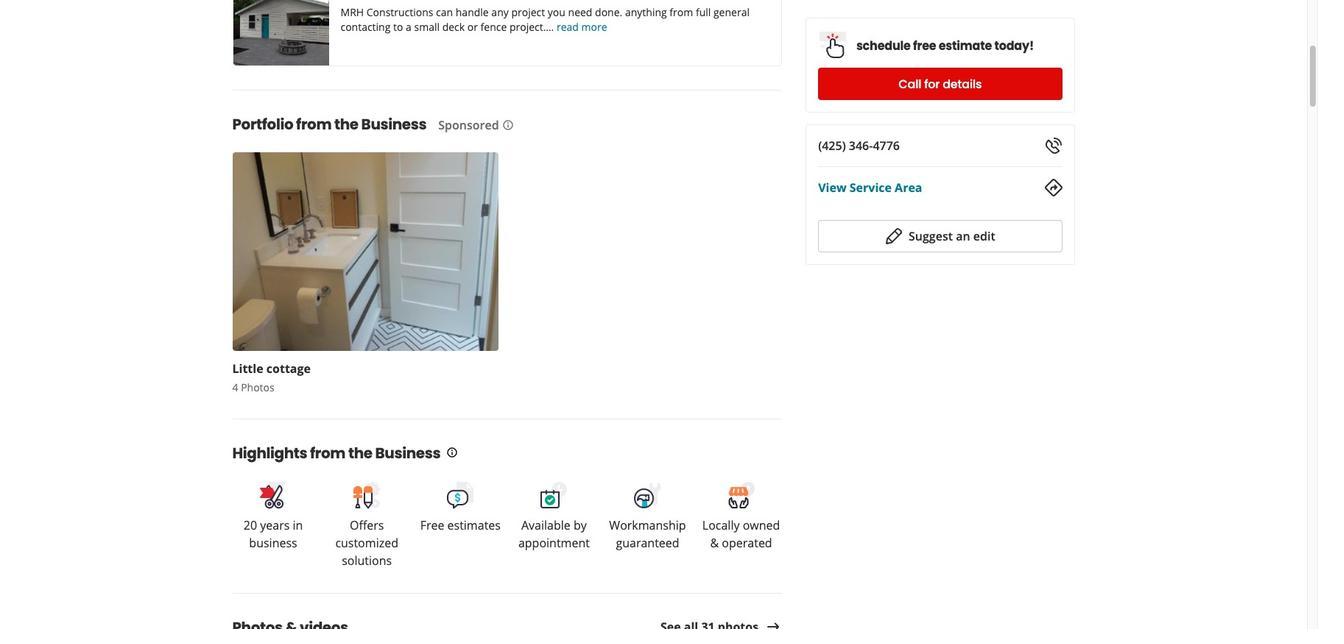 Task type: vqa. For each thing, say whether or not it's contained in the screenshot.
Beauty at left bottom
no



Task type: locate. For each thing, give the bounding box(es) containing it.
mrh
[[341, 5, 364, 19]]

done.
[[595, 5, 623, 19]]

owned
[[743, 518, 780, 534]]

0 vertical spatial the
[[334, 114, 359, 135]]

an
[[956, 228, 971, 245]]

1 vertical spatial from
[[296, 114, 332, 135]]

suggest
[[909, 228, 953, 245]]

view
[[818, 180, 847, 196]]

full
[[696, 5, 711, 19]]

to
[[393, 20, 403, 34]]

service
[[850, 180, 892, 196]]

0 vertical spatial from
[[670, 5, 693, 19]]

from right portfolio
[[296, 114, 332, 135]]

24 directions v2 image
[[1045, 179, 1063, 197]]

years_in_business image
[[259, 481, 288, 510]]

customized
[[335, 535, 398, 552]]

read
[[557, 20, 579, 34]]

constructions
[[367, 5, 433, 19]]

mrh constructions can handle any project you need done. anything from full general contacting to a small deck or fence project.…
[[341, 5, 750, 34]]

from right highlights
[[310, 443, 346, 464]]

available_by_appointment image
[[539, 481, 569, 510]]

workmanship guaranteed
[[609, 518, 686, 552]]

from left the 'full'
[[670, 5, 693, 19]]

call for details
[[899, 75, 982, 92]]

&
[[710, 535, 719, 552]]

by
[[574, 518, 587, 534]]

contacting
[[341, 20, 391, 34]]

locally
[[703, 518, 740, 534]]

offers
[[350, 518, 384, 534]]

handle
[[456, 5, 489, 19]]

info icon image
[[447, 447, 458, 459], [447, 447, 458, 459]]

cottage
[[266, 361, 311, 377]]

view service area
[[818, 180, 923, 196]]

16 info v2 image
[[502, 119, 514, 131]]

locally_owned_operated image
[[727, 481, 756, 510]]

(425)
[[818, 138, 846, 154]]

locally owned & operated
[[703, 518, 780, 552]]

2 vertical spatial from
[[310, 443, 346, 464]]

free
[[420, 518, 444, 534]]

schedule free estimate today!
[[857, 37, 1034, 54]]

today!
[[995, 37, 1034, 54]]

1 vertical spatial business
[[375, 443, 441, 464]]

suggest an edit button
[[818, 220, 1063, 253]]

call for details button
[[818, 68, 1063, 100]]

the
[[334, 114, 359, 135], [348, 443, 372, 464]]

general
[[714, 5, 750, 19]]

little cottage 4 photos
[[232, 361, 311, 395]]

guaranteed
[[616, 535, 680, 552]]

business
[[361, 114, 427, 135], [375, 443, 441, 464]]

free
[[913, 37, 937, 54]]

from for highlights from the business
[[310, 443, 346, 464]]

from
[[670, 5, 693, 19], [296, 114, 332, 135], [310, 443, 346, 464]]

operated
[[722, 535, 772, 552]]

0 vertical spatial business
[[361, 114, 427, 135]]

portfolio from the business element
[[209, 90, 791, 396]]

appointment
[[518, 535, 590, 552]]

call
[[899, 75, 922, 92]]

can
[[436, 5, 453, 19]]

offers customized solutions
[[335, 518, 398, 569]]

anything
[[625, 5, 667, 19]]

1 vertical spatial the
[[348, 443, 372, 464]]

schedule
[[857, 37, 911, 54]]

(425) 346-4776
[[818, 138, 900, 154]]

little
[[232, 361, 263, 377]]



Task type: describe. For each thing, give the bounding box(es) containing it.
from inside mrh constructions can handle any project you need done. anything from full general contacting to a small deck or fence project.…
[[670, 5, 693, 19]]

deck
[[442, 20, 465, 34]]

business for portfolio from the business
[[361, 114, 427, 135]]

highlights
[[232, 443, 307, 464]]

free estimates
[[420, 518, 501, 534]]

from for portfolio from the business
[[296, 114, 332, 135]]

24 pencil v2 image
[[885, 228, 903, 245]]

available by appointment
[[518, 518, 590, 552]]

any
[[492, 5, 509, 19]]

in
[[293, 518, 303, 534]]

fence
[[481, 20, 507, 34]]

20
[[244, 518, 257, 534]]

4776
[[873, 138, 900, 154]]

for
[[925, 75, 940, 92]]

portfolio from the business
[[232, 114, 427, 135]]

a
[[406, 20, 412, 34]]

workmanship_guaranteed image
[[633, 481, 663, 510]]

24 arrow right v2 image
[[765, 619, 782, 630]]

more
[[582, 20, 607, 34]]

24 phone v2 image
[[1045, 137, 1063, 155]]

small
[[414, 20, 440, 34]]

the for portfolio
[[334, 114, 359, 135]]

project.…
[[510, 20, 554, 34]]

photos
[[241, 381, 275, 395]]

346-
[[849, 138, 873, 154]]

available
[[521, 518, 571, 534]]

20 years in business
[[244, 518, 303, 552]]

details
[[943, 75, 982, 92]]

sponsored
[[438, 117, 499, 133]]

business
[[249, 535, 297, 552]]

the for highlights
[[348, 443, 372, 464]]

edit
[[974, 228, 996, 245]]

offers_customized_solutions image
[[352, 481, 382, 510]]

you
[[548, 5, 566, 19]]

suggest an edit
[[909, 228, 996, 245]]

business for highlights from the business
[[375, 443, 441, 464]]

project
[[511, 5, 545, 19]]

view service area link
[[818, 180, 923, 196]]

estimates
[[447, 518, 501, 534]]

free_estimates image
[[446, 481, 475, 510]]

4
[[232, 381, 238, 395]]

or
[[468, 20, 478, 34]]

estimate
[[939, 37, 992, 54]]

need
[[568, 5, 593, 19]]

portfolio
[[232, 114, 293, 135]]

solutions
[[342, 553, 392, 569]]

mrh construction accepting new clients now image
[[233, 0, 329, 66]]

years
[[260, 518, 290, 534]]

read more
[[557, 20, 607, 34]]

area
[[895, 180, 923, 196]]

workmanship
[[609, 518, 686, 534]]

highlights from the business
[[232, 443, 441, 464]]



